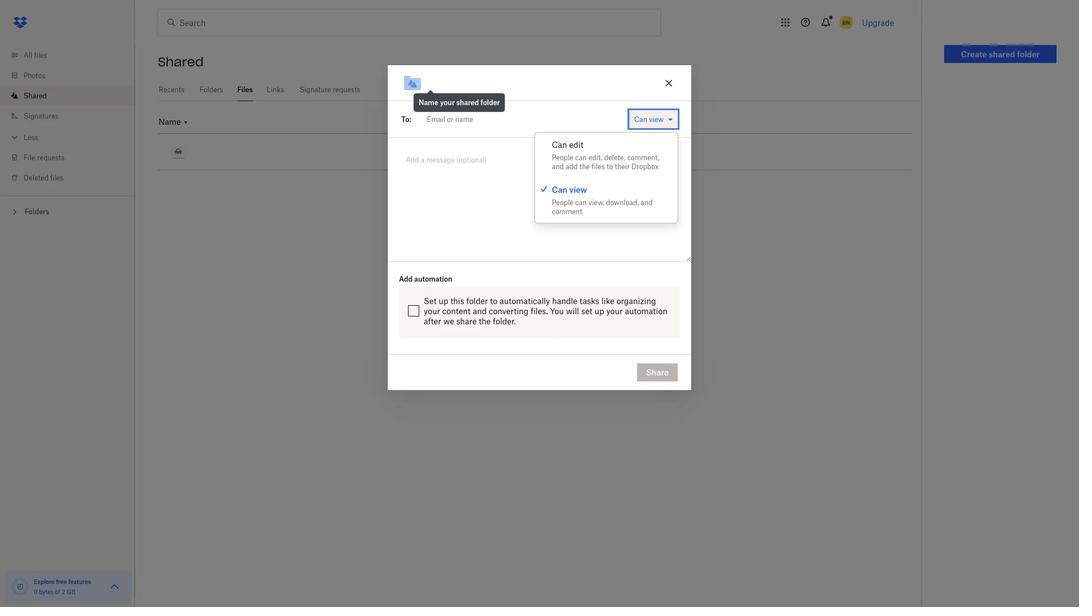 Task type: vqa. For each thing, say whether or not it's contained in the screenshot.
Signature
yes



Task type: locate. For each thing, give the bounding box(es) containing it.
folders link
[[199, 79, 224, 100]]

and inside set up this folder to automatically handle tasks like organizing your content and converting files. you will set up your automation after we share the folder.
[[473, 306, 487, 316]]

0 horizontal spatial shared
[[24, 91, 47, 100]]

1 horizontal spatial and
[[552, 162, 564, 171]]

1 vertical spatial and
[[641, 198, 653, 207]]

folder right this
[[467, 296, 488, 306]]

requests
[[333, 85, 360, 94], [37, 153, 65, 162]]

and right download,
[[641, 198, 653, 207]]

can for edit
[[575, 153, 587, 162]]

1 vertical spatial folder
[[481, 98, 500, 107]]

sharing modal dialog
[[388, 65, 691, 480]]

0 vertical spatial shared
[[989, 49, 1016, 59]]

this
[[451, 296, 464, 306]]

deleted files
[[24, 173, 64, 182]]

can
[[634, 115, 647, 123], [552, 140, 567, 149], [552, 185, 568, 194]]

and left add on the top of the page
[[552, 162, 564, 171]]

signature requests link
[[298, 79, 362, 100]]

the right add on the top of the page
[[580, 162, 590, 171]]

2 vertical spatial can
[[552, 185, 568, 194]]

people inside can view people can view, download, and comment
[[552, 198, 574, 207]]

can inside can view people can view, download, and comment
[[552, 185, 568, 194]]

create
[[961, 49, 987, 59]]

view,
[[589, 198, 604, 207]]

explore
[[34, 578, 55, 585]]

1 horizontal spatial view
[[649, 115, 664, 123]]

less
[[24, 133, 38, 141]]

your right the name
[[440, 98, 455, 107]]

deleted files link
[[9, 168, 135, 188]]

1 vertical spatial folders
[[25, 207, 49, 216]]

requests right signature
[[333, 85, 360, 94]]

create shared folder
[[961, 49, 1040, 59]]

people up the comment
[[552, 198, 574, 207]]

to
[[607, 162, 613, 171], [490, 296, 498, 306]]

2 horizontal spatial and
[[641, 198, 653, 207]]

share
[[646, 368, 669, 377]]

1 horizontal spatial to
[[607, 162, 613, 171]]

and up "share"
[[473, 306, 487, 316]]

can inside can edit people can edit, delete, comment, and add the files to their dropbox
[[552, 140, 567, 149]]

Contact name field
[[422, 110, 624, 128]]

can inside can edit people can edit, delete, comment, and add the files to their dropbox
[[575, 153, 587, 162]]

1 vertical spatial can
[[575, 198, 587, 207]]

free
[[56, 578, 67, 585]]

can up add on the top of the page
[[575, 153, 587, 162]]

add
[[566, 162, 578, 171]]

folders
[[200, 85, 223, 94], [25, 207, 49, 216]]

1 can from the top
[[575, 153, 587, 162]]

automation up set
[[414, 275, 452, 283]]

the
[[580, 162, 590, 171], [479, 316, 491, 326]]

2 people from the top
[[552, 198, 574, 207]]

tab list
[[158, 79, 921, 101]]

0 vertical spatial automation
[[414, 275, 452, 283]]

view inside can view people can view, download, and comment
[[569, 185, 587, 194]]

1 horizontal spatial automation
[[625, 306, 668, 316]]

can up comment,
[[634, 115, 647, 123]]

links
[[267, 85, 284, 94]]

organizing
[[617, 296, 656, 306]]

requests right the file
[[37, 153, 65, 162]]

less image
[[9, 132, 20, 143]]

0 vertical spatial requests
[[333, 85, 360, 94]]

1 vertical spatial requests
[[37, 153, 65, 162]]

folders inside tab list
[[200, 85, 223, 94]]

2 vertical spatial folder
[[467, 296, 488, 306]]

1 horizontal spatial shared
[[158, 54, 204, 70]]

None field
[[411, 108, 627, 130]]

the right "share"
[[479, 316, 491, 326]]

can left edit
[[552, 140, 567, 149]]

can for can view
[[552, 185, 568, 194]]

your
[[440, 98, 455, 107], [424, 306, 440, 316], [607, 306, 623, 316]]

people for edit
[[552, 153, 574, 162]]

files
[[34, 51, 47, 59], [592, 162, 605, 171], [50, 173, 64, 182]]

shared right create
[[989, 49, 1016, 59]]

folders left files
[[200, 85, 223, 94]]

1 vertical spatial automation
[[625, 306, 668, 316]]

1 horizontal spatial up
[[595, 306, 604, 316]]

0 vertical spatial folders
[[200, 85, 223, 94]]

0 vertical spatial view
[[649, 115, 664, 123]]

folder inside set up this folder to automatically handle tasks like organizing your content and converting files. you will set up your automation after we share the folder.
[[467, 296, 488, 306]]

folder.
[[493, 316, 516, 326]]

to up converting
[[490, 296, 498, 306]]

menu containing can edit
[[535, 133, 678, 223]]

set
[[581, 306, 593, 316]]

view inside can view dropdown button
[[649, 115, 664, 123]]

0 vertical spatial files
[[34, 51, 47, 59]]

their
[[615, 162, 630, 171]]

files right deleted
[[50, 173, 64, 182]]

1 vertical spatial shared
[[457, 98, 479, 107]]

can for can edit
[[552, 140, 567, 149]]

to inside can edit people can edit, delete, comment, and add the files to their dropbox
[[607, 162, 613, 171]]

your up after
[[424, 306, 440, 316]]

handle
[[552, 296, 578, 306]]

0 horizontal spatial view
[[569, 185, 587, 194]]

1 horizontal spatial the
[[580, 162, 590, 171]]

people up add on the top of the page
[[552, 153, 574, 162]]

1 horizontal spatial folders
[[200, 85, 223, 94]]

and
[[552, 162, 564, 171], [641, 198, 653, 207], [473, 306, 487, 316]]

0 vertical spatial can
[[575, 153, 587, 162]]

you
[[550, 306, 564, 316]]

files for all files
[[34, 51, 47, 59]]

view down add on the top of the page
[[569, 185, 587, 194]]

files down edit,
[[592, 162, 605, 171]]

name
[[419, 98, 438, 107]]

explore free features 0 bytes of 2 gb
[[34, 578, 91, 595]]

can view
[[634, 115, 664, 123]]

2 vertical spatial files
[[50, 173, 64, 182]]

0 vertical spatial to
[[607, 162, 613, 171]]

list containing all files
[[0, 38, 135, 196]]

1 vertical spatial can
[[552, 140, 567, 149]]

list
[[0, 38, 135, 196]]

0 horizontal spatial the
[[479, 316, 491, 326]]

folder right create
[[1017, 49, 1040, 59]]

files right all
[[34, 51, 47, 59]]

0 horizontal spatial automation
[[414, 275, 452, 283]]

gb
[[67, 588, 75, 595]]

2 vertical spatial and
[[473, 306, 487, 316]]

0
[[34, 588, 37, 595]]

0 vertical spatial can
[[634, 115, 647, 123]]

shared
[[158, 54, 204, 70], [24, 91, 47, 100]]

folder
[[1017, 49, 1040, 59], [481, 98, 500, 107], [467, 296, 488, 306]]

can
[[575, 153, 587, 162], [575, 198, 587, 207]]

can up the comment
[[552, 185, 568, 194]]

set
[[424, 296, 437, 306]]

automation down organizing
[[625, 306, 668, 316]]

upgrade
[[862, 18, 894, 27]]

shared down photos
[[24, 91, 47, 100]]

folders inside button
[[25, 207, 49, 216]]

automation
[[414, 275, 452, 283], [625, 306, 668, 316]]

people inside can edit people can edit, delete, comment, and add the files to their dropbox
[[552, 153, 574, 162]]

share button
[[637, 363, 678, 381]]

requests for file requests
[[37, 153, 65, 162]]

0 horizontal spatial to
[[490, 296, 498, 306]]

1 horizontal spatial requests
[[333, 85, 360, 94]]

1 vertical spatial to
[[490, 296, 498, 306]]

shared up recents link
[[158, 54, 204, 70]]

links link
[[266, 79, 284, 100]]

shared inside shared "link"
[[24, 91, 47, 100]]

0 horizontal spatial requests
[[37, 153, 65, 162]]

download,
[[606, 198, 639, 207]]

to down the delete,
[[607, 162, 613, 171]]

shared
[[989, 49, 1016, 59], [457, 98, 479, 107]]

1 vertical spatial people
[[552, 198, 574, 207]]

can view button
[[629, 110, 678, 128]]

1 vertical spatial view
[[569, 185, 587, 194]]

up
[[439, 296, 448, 306], [595, 306, 604, 316]]

shared right the name
[[457, 98, 479, 107]]

can inside dropdown button
[[634, 115, 647, 123]]

can view people can view, download, and comment
[[552, 185, 653, 216]]

file requests link
[[9, 147, 135, 168]]

0 horizontal spatial up
[[439, 296, 448, 306]]

0 horizontal spatial shared
[[457, 98, 479, 107]]

1 people from the top
[[552, 153, 574, 162]]

2
[[62, 588, 65, 595]]

0 vertical spatial and
[[552, 162, 564, 171]]

folder up contact name field
[[481, 98, 500, 107]]

0 horizontal spatial and
[[473, 306, 487, 316]]

1 vertical spatial the
[[479, 316, 491, 326]]

can inside can view people can view, download, and comment
[[575, 198, 587, 207]]

1 vertical spatial files
[[592, 162, 605, 171]]

people
[[552, 153, 574, 162], [552, 198, 574, 207]]

0 horizontal spatial folders
[[25, 207, 49, 216]]

view up comment,
[[649, 115, 664, 123]]

2 can from the top
[[575, 198, 587, 207]]

view
[[649, 115, 664, 123], [569, 185, 587, 194]]

0 horizontal spatial files
[[34, 51, 47, 59]]

0 vertical spatial people
[[552, 153, 574, 162]]

1 vertical spatial shared
[[24, 91, 47, 100]]

menu
[[535, 133, 678, 223]]

1 horizontal spatial files
[[50, 173, 64, 182]]

features
[[68, 578, 91, 585]]

0 vertical spatial the
[[580, 162, 590, 171]]

1 horizontal spatial shared
[[989, 49, 1016, 59]]

shared inside the sharing modal dialog
[[457, 98, 479, 107]]

files inside can edit people can edit, delete, comment, and add the files to their dropbox
[[592, 162, 605, 171]]

your down the like
[[607, 306, 623, 316]]

folders down deleted
[[25, 207, 49, 216]]

edit
[[569, 140, 584, 149]]

content
[[442, 306, 471, 316]]

quota usage element
[[11, 578, 29, 596]]

2 horizontal spatial files
[[592, 162, 605, 171]]

can left view,
[[575, 198, 587, 207]]

0 vertical spatial folder
[[1017, 49, 1040, 59]]



Task type: describe. For each thing, give the bounding box(es) containing it.
comment,
[[627, 153, 659, 162]]

deleted
[[24, 173, 49, 182]]

recents link
[[158, 79, 185, 100]]

signatures link
[[9, 106, 135, 126]]

dropbox image
[[9, 11, 31, 34]]

folder for set up this folder to automatically handle tasks like organizing your content and converting files. you will set up your automation after we share the folder.
[[467, 296, 488, 306]]

to:
[[401, 115, 411, 123]]

photos
[[24, 71, 46, 80]]

of
[[55, 588, 60, 595]]

name your shared folder
[[419, 98, 500, 107]]

and inside can edit people can edit, delete, comment, and add the files to their dropbox
[[552, 162, 564, 171]]

automatically
[[500, 296, 550, 306]]

view for can view people can view, download, and comment
[[569, 185, 587, 194]]

files.
[[531, 306, 548, 316]]

can for view
[[575, 198, 587, 207]]

shared inside button
[[989, 49, 1016, 59]]

folder for name your shared folder
[[481, 98, 500, 107]]

to inside set up this folder to automatically handle tasks like organizing your content and converting files. you will set up your automation after we share the folder.
[[490, 296, 498, 306]]

recents
[[159, 85, 185, 94]]

all files link
[[9, 45, 135, 65]]

edit,
[[589, 153, 603, 162]]

share
[[456, 316, 477, 326]]

converting
[[489, 306, 529, 316]]

the inside can edit people can edit, delete, comment, and add the files to their dropbox
[[580, 162, 590, 171]]

and inside can view people can view, download, and comment
[[641, 198, 653, 207]]

view for can view
[[649, 115, 664, 123]]

can edit people can edit, delete, comment, and add the files to their dropbox
[[552, 140, 659, 171]]

the inside set up this folder to automatically handle tasks like organizing your content and converting files. you will set up your automation after we share the folder.
[[479, 316, 491, 326]]

add automation
[[399, 275, 452, 283]]

signature requests
[[300, 85, 360, 94]]

files
[[237, 85, 253, 94]]

0 vertical spatial shared
[[158, 54, 204, 70]]

all files
[[24, 51, 47, 59]]

file requests
[[24, 153, 65, 162]]

files for deleted files
[[50, 173, 64, 182]]

file
[[24, 153, 35, 162]]

tab list containing recents
[[158, 79, 921, 101]]

people for view
[[552, 198, 574, 207]]

photos link
[[9, 65, 135, 85]]

delete,
[[604, 153, 626, 162]]

like
[[602, 296, 615, 306]]

will
[[566, 306, 579, 316]]

add
[[399, 275, 413, 283]]

shared list item
[[0, 85, 135, 106]]

0 vertical spatial up
[[439, 296, 448, 306]]

menu inside the sharing modal dialog
[[535, 133, 678, 223]]

comment
[[552, 207, 582, 216]]

create shared folder button
[[944, 45, 1057, 63]]

after
[[424, 316, 441, 326]]

1 vertical spatial up
[[595, 306, 604, 316]]

all
[[24, 51, 32, 59]]

requests for signature requests
[[333, 85, 360, 94]]

files link
[[237, 79, 253, 100]]

signatures
[[24, 112, 59, 120]]

signature
[[300, 85, 331, 94]]

tasks
[[580, 296, 600, 306]]

upgrade link
[[862, 18, 894, 27]]

Add a message (optional) text field
[[401, 151, 678, 177]]

set up this folder to automatically handle tasks like organizing your content and converting files. you will set up your automation after we share the folder.
[[424, 296, 668, 326]]

automation inside set up this folder to automatically handle tasks like organizing your content and converting files. you will set up your automation after we share the folder.
[[625, 306, 668, 316]]

dropbox
[[632, 162, 659, 171]]

folders button
[[0, 203, 135, 220]]

we
[[444, 316, 454, 326]]

folder inside button
[[1017, 49, 1040, 59]]

shared link
[[9, 85, 135, 106]]

bytes
[[39, 588, 53, 595]]



